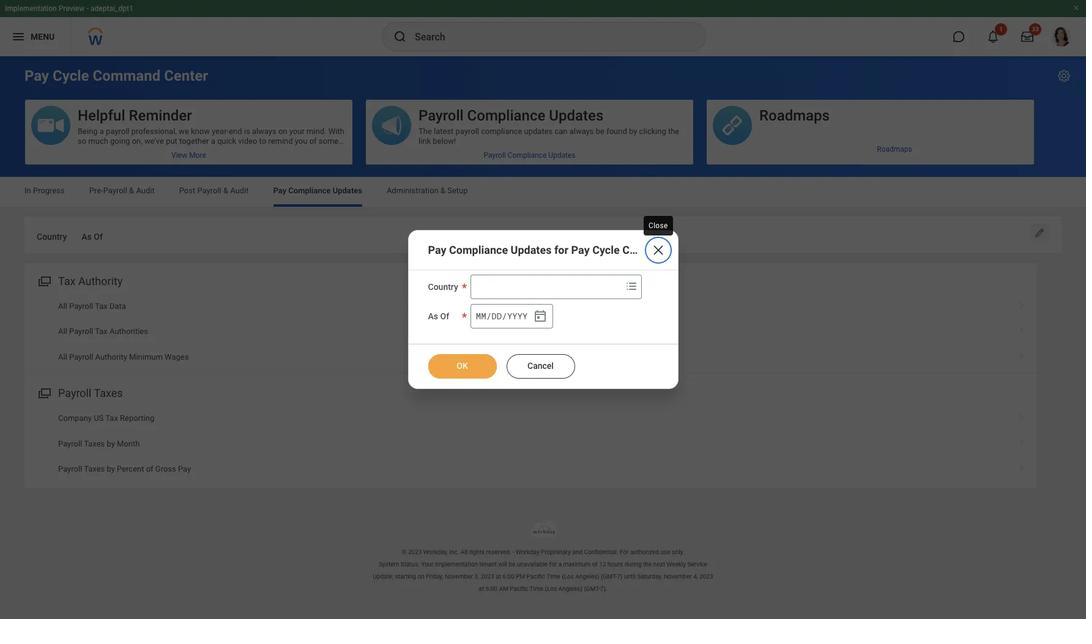 Task type: locate. For each thing, give the bounding box(es) containing it.
roadmaps inside button
[[760, 107, 830, 124]]

center
[[164, 67, 208, 84], [676, 244, 709, 256]]

for inside pay compliance updates for pay cycle command center dialog
[[555, 244, 569, 256]]

1 horizontal spatial audit
[[230, 186, 249, 195]]

pre-
[[89, 186, 103, 195]]

on,
[[132, 136, 142, 146]]

inbox large image
[[1022, 31, 1034, 43]]

pacific down "unavailable"
[[527, 573, 545, 580]]

1 vertical spatial your
[[194, 146, 209, 155]]

as
[[82, 232, 92, 242], [428, 312, 438, 321]]

all down "tax authority"
[[58, 302, 67, 311]]

center right x image
[[676, 244, 709, 256]]

menu group image for tax authority
[[36, 272, 52, 289]]

tenant
[[480, 561, 497, 568]]

ok button
[[428, 354, 497, 379]]

menu group image left "tax authority"
[[36, 272, 52, 289]]

tax for reporting
[[105, 414, 118, 423]]

Country field
[[471, 276, 622, 298]]

1 vertical spatial be
[[509, 561, 516, 568]]

footer containing © 2023 workday, inc. all rights reserved. - workday proprietary and confidential. for authorized use only. system status: your implementation tenant will be unavailable for a maximum of 12 hours during the next weekly service update; starting on friday, november 3, 2023 at 6:00 pm pacific time (los angeles) (gmt-7) until saturday, november 4, 2023 at 6:00 am pacific time (los angeles) (gmt-7).
[[0, 520, 1086, 595]]

pay
[[24, 67, 49, 84], [273, 186, 286, 195], [428, 244, 447, 256], [571, 244, 590, 256], [178, 465, 191, 474]]

for
[[555, 244, 569, 256], [549, 561, 557, 568]]

updates down some
[[333, 186, 362, 195]]

close environment banner image
[[1073, 4, 1080, 12]]

1 horizontal spatial &
[[223, 186, 228, 195]]

main content
[[0, 56, 1086, 501]]

1 horizontal spatial (los
[[562, 573, 574, 580]]

1 vertical spatial at
[[479, 586, 484, 592]]

tax for data
[[95, 302, 108, 311]]

3 chevron right image from the top
[[1014, 460, 1030, 473]]

1 vertical spatial 6:00
[[486, 586, 498, 592]]

be left found
[[596, 127, 605, 136]]

0 horizontal spatial november
[[445, 573, 473, 580]]

for inside © 2023 workday, inc. all rights reserved. - workday proprietary and confidential. for authorized use only. system status: your implementation tenant will be unavailable for a maximum of 12 hours during the next weekly service update; starting on friday, november 3, 2023 at 6:00 pm pacific time (los angeles) (gmt-7) until saturday, november 4, 2023 at 6:00 am pacific time (los angeles) (gmt-7).
[[549, 561, 557, 568]]

chevron right image for tax authority
[[1014, 297, 1030, 310]]

updates up country field
[[511, 244, 552, 256]]

payroll down company
[[58, 439, 82, 448]]

1 chevron right image from the top
[[1014, 323, 1030, 335]]

pay compliance updates for pay cycle command center dialog
[[408, 230, 709, 389]]

1 vertical spatial on
[[418, 573, 425, 580]]

of inside pay compliance updates for pay cycle command center dialog
[[440, 312, 449, 321]]

1 vertical spatial as
[[428, 312, 438, 321]]

list containing company us tax reporting
[[24, 406, 1038, 482]]

0 horizontal spatial payroll
[[106, 127, 129, 136]]

1 horizontal spatial cycle
[[593, 244, 620, 256]]

2 payroll from the left
[[456, 127, 479, 136]]

0 horizontal spatial always
[[252, 127, 276, 136]]

authority up all payroll tax data
[[78, 275, 123, 288]]

1 vertical spatial taxes
[[84, 439, 105, 448]]

by
[[629, 127, 637, 136], [107, 439, 115, 448], [107, 465, 115, 474]]

cycle
[[53, 67, 89, 84], [593, 244, 620, 256]]

roadmaps link
[[707, 140, 1034, 158]]

cycle inside main content
[[53, 67, 89, 84]]

0 vertical spatial of
[[94, 232, 103, 242]]

of
[[310, 136, 317, 146], [146, 465, 153, 474], [592, 561, 598, 568]]

all for all payroll authority minimum wages
[[58, 352, 67, 362]]

at down 'will'
[[496, 573, 501, 580]]

payroll
[[419, 107, 464, 124], [484, 151, 506, 160], [103, 186, 127, 195], [197, 186, 221, 195], [69, 302, 93, 311], [69, 327, 93, 336], [69, 352, 93, 362], [58, 387, 91, 400], [58, 439, 82, 448], [58, 465, 82, 474]]

1 vertical spatial menu group image
[[36, 384, 52, 401]]

down!
[[235, 146, 256, 155]]

stress
[[211, 146, 233, 155]]

1 horizontal spatial (gmt-
[[601, 573, 617, 580]]

your up you in the left of the page
[[289, 127, 305, 136]]

chevron right image
[[1014, 297, 1030, 310], [1014, 410, 1030, 422], [1014, 460, 1030, 473]]

taxes up company us tax reporting
[[94, 387, 123, 400]]

& right post
[[223, 186, 228, 195]]

of inside being a payroll professional, we know year-end is always on your mind. with so much going on, we've put together a quick video to remind you of some important concepts to help keep your stress down!
[[310, 136, 317, 146]]

2023 right 3,
[[481, 573, 495, 580]]

0 horizontal spatial audit
[[136, 186, 155, 195]]

1 vertical spatial command
[[623, 244, 673, 256]]

of
[[94, 232, 103, 242], [440, 312, 449, 321]]

notifications large image
[[987, 31, 1000, 43]]

3 chevron right image from the top
[[1014, 435, 1030, 447]]

1 vertical spatial as of
[[428, 312, 449, 321]]

payroll down all payroll tax data
[[69, 327, 93, 336]]

chevron right image for payroll taxes
[[1014, 410, 1030, 422]]

know
[[191, 127, 210, 136]]

1 always from the left
[[252, 127, 276, 136]]

of inside 'link'
[[146, 465, 153, 474]]

updates inside tab list
[[333, 186, 362, 195]]

1 vertical spatial chevron right image
[[1014, 348, 1030, 360]]

a inside © 2023 workday, inc. all rights reserved. - workday proprietary and confidential. for authorized use only. system status: your implementation tenant will be unavailable for a maximum of 12 hours during the next weekly service update; starting on friday, november 3, 2023 at 6:00 pm pacific time (los angeles) (gmt-7) until saturday, november 4, 2023 at 6:00 am pacific time (los angeles) (gmt-7).
[[559, 561, 562, 568]]

payroll down payroll taxes by month
[[58, 465, 82, 474]]

1 / from the left
[[486, 310, 492, 322]]

1 horizontal spatial on
[[418, 573, 425, 580]]

update;
[[373, 573, 394, 580]]

professional,
[[131, 127, 177, 136]]

/ right mm
[[486, 310, 492, 322]]

and
[[573, 549, 583, 556]]

service
[[688, 561, 708, 568]]

of up "tax authority"
[[94, 232, 103, 242]]

always right is
[[252, 127, 276, 136]]

angeles)
[[576, 573, 600, 580], [559, 586, 583, 592]]

as inside pay compliance updates for pay cycle command center dialog
[[428, 312, 438, 321]]

some
[[319, 136, 339, 146]]

(gmt- up 7).
[[601, 573, 617, 580]]

adeptai_dpt1
[[91, 4, 133, 13]]

0 vertical spatial taxes
[[94, 387, 123, 400]]

of inside © 2023 workday, inc. all rights reserved. - workday proprietary and confidential. for authorized use only. system status: your implementation tenant will be unavailable for a maximum of 12 hours during the next weekly service update; starting on friday, november 3, 2023 at 6:00 pm pacific time (los angeles) (gmt-7) until saturday, november 4, 2023 at 6:00 am pacific time (los angeles) (gmt-7).
[[592, 561, 598, 568]]

1 horizontal spatial be
[[596, 127, 605, 136]]

yyyy
[[507, 310, 528, 322]]

tax right "us"
[[105, 414, 118, 423]]

0 horizontal spatial roadmaps
[[760, 107, 830, 124]]

1 vertical spatial chevron right image
[[1014, 410, 1030, 422]]

0 vertical spatial at
[[496, 573, 501, 580]]

0 vertical spatial country
[[37, 232, 67, 242]]

center up reminder
[[164, 67, 208, 84]]

0 horizontal spatial country
[[37, 232, 67, 242]]

0 vertical spatial cycle
[[53, 67, 89, 84]]

link
[[419, 136, 431, 146]]

main content containing pay cycle command center
[[0, 56, 1086, 501]]

the
[[668, 127, 680, 136], [644, 561, 652, 568]]

november down weekly
[[664, 573, 692, 580]]

2 & from the left
[[223, 186, 228, 195]]

payroll compliance updates down updates
[[484, 151, 576, 160]]

1 list from the top
[[24, 294, 1038, 370]]

am
[[499, 586, 508, 592]]

updates down "the latest payroll compliance updates can always be found by clicking the link below!"
[[549, 151, 576, 160]]

the right clicking
[[668, 127, 680, 136]]

pm
[[516, 573, 525, 580]]

of left 12
[[592, 561, 598, 568]]

payroll inside being a payroll professional, we know year-end is always on your mind. with so much going on, we've put together a quick video to remind you of some important concepts to help keep your stress down!
[[106, 127, 129, 136]]

& for pre-payroll & audit
[[129, 186, 134, 195]]

prompts image
[[624, 279, 639, 294]]

cycle left x image
[[593, 244, 620, 256]]

all payroll tax authorities
[[58, 327, 148, 336]]

of inside main content
[[94, 232, 103, 242]]

audit left post
[[136, 186, 155, 195]]

on left friday,
[[418, 573, 425, 580]]

1 horizontal spatial as
[[428, 312, 438, 321]]

be right 'will'
[[509, 561, 516, 568]]

1 horizontal spatial command
[[623, 244, 673, 256]]

country inside main content
[[37, 232, 67, 242]]

0 vertical spatial be
[[596, 127, 605, 136]]

to down we've
[[149, 146, 156, 155]]

implementation down inc.
[[435, 561, 478, 568]]

on inside © 2023 workday, inc. all rights reserved. - workday proprietary and confidential. for authorized use only. system status: your implementation tenant will be unavailable for a maximum of 12 hours during the next weekly service update; starting on friday, november 3, 2023 at 6:00 pm pacific time (los angeles) (gmt-7) until saturday, november 4, 2023 at 6:00 am pacific time (los angeles) (gmt-7).
[[418, 573, 425, 580]]

all payroll tax data
[[58, 302, 126, 311]]

list for payroll taxes
[[24, 406, 1038, 482]]

always
[[252, 127, 276, 136], [570, 127, 594, 136]]

tax down all payroll tax data
[[95, 327, 108, 336]]

0 horizontal spatial time
[[530, 586, 544, 592]]

pacific down pm
[[510, 586, 528, 592]]

roadmaps
[[760, 107, 830, 124], [877, 145, 912, 153]]

1 vertical spatial payroll compliance updates
[[484, 151, 576, 160]]

0 vertical spatial roadmaps
[[760, 107, 830, 124]]

november left 3,
[[445, 573, 473, 580]]

0 vertical spatial your
[[289, 127, 305, 136]]

ok
[[457, 361, 468, 371]]

1 horizontal spatial the
[[668, 127, 680, 136]]

helpful reminder
[[78, 107, 192, 124]]

pay for pay cycle command center
[[24, 67, 49, 84]]

1 vertical spatial cycle
[[593, 244, 620, 256]]

chevron right image for tax authority
[[1014, 323, 1030, 335]]

with
[[328, 127, 344, 136]]

chevron right image
[[1014, 323, 1030, 335], [1014, 348, 1030, 360], [1014, 435, 1030, 447]]

(los
[[562, 573, 574, 580], [545, 586, 557, 592]]

pay compliance updates for pay cycle command center
[[428, 244, 709, 256]]

implementation preview -   adeptai_dpt1
[[5, 4, 133, 13]]

0 vertical spatial for
[[555, 244, 569, 256]]

company us tax reporting link
[[24, 406, 1038, 431]]

by inside 'link'
[[107, 465, 115, 474]]

end
[[229, 127, 242, 136]]

chevron right image inside payroll taxes by percent of gross pay 'link'
[[1014, 460, 1030, 473]]

0 horizontal spatial your
[[194, 146, 209, 155]]

of left "gross"
[[146, 465, 153, 474]]

being a payroll professional, we know year-end is always on your mind. with so much going on, we've put together a quick video to remind you of some important concepts to help keep your stress down!
[[78, 127, 344, 155]]

0 vertical spatial of
[[310, 136, 317, 146]]

november
[[445, 573, 473, 580], [664, 573, 692, 580]]

all payroll authority minimum wages link
[[24, 344, 1038, 370]]

6:00 left am
[[486, 586, 498, 592]]

as up "tax authority"
[[82, 232, 92, 242]]

tax inside 'link'
[[105, 414, 118, 423]]

1 vertical spatial the
[[644, 561, 652, 568]]

implementation left preview
[[5, 4, 57, 13]]

payroll compliance updates up compliance
[[419, 107, 604, 124]]

tax left data
[[95, 302, 108, 311]]

of for being a payroll professional, we know year-end is always on your mind. with so much going on, we've put together a quick video to remind you of some important concepts to help keep your stress down!
[[310, 136, 317, 146]]

1 vertical spatial (los
[[545, 586, 557, 592]]

0 vertical spatial the
[[668, 127, 680, 136]]

tab list
[[12, 178, 1074, 207]]

at down 3,
[[479, 586, 484, 592]]

1 vertical spatial country
[[428, 282, 458, 292]]

as of left mm
[[428, 312, 449, 321]]

1 & from the left
[[129, 186, 134, 195]]

authority down all payroll tax authorities
[[95, 352, 127, 362]]

pay inside 'link'
[[178, 465, 191, 474]]

(gmt-
[[601, 573, 617, 580], [584, 586, 600, 592]]

all inside © 2023 workday, inc. all rights reserved. - workday proprietary and confidential. for authorized use only. system status: your implementation tenant will be unavailable for a maximum of 12 hours during the next weekly service update; starting on friday, november 3, 2023 at 6:00 pm pacific time (los angeles) (gmt-7) until saturday, november 4, 2023 at 6:00 am pacific time (los angeles) (gmt-7).
[[461, 549, 468, 556]]

1 vertical spatial center
[[676, 244, 709, 256]]

1 horizontal spatial /
[[502, 310, 507, 322]]

by left month
[[107, 439, 115, 448]]

important
[[78, 146, 112, 155]]

implementation preview -   adeptai_dpt1 banner
[[0, 0, 1086, 56]]

0 horizontal spatial 2023
[[408, 549, 422, 556]]

menu group image left payroll taxes
[[36, 384, 52, 401]]

1 audit from the left
[[136, 186, 155, 195]]

2023 right 4,
[[700, 573, 714, 580]]

a down year-
[[211, 136, 215, 146]]

payroll compliance updates inside 'link'
[[484, 151, 576, 160]]

payroll up going
[[106, 127, 129, 136]]

1 horizontal spatial as of
[[428, 312, 449, 321]]

administration
[[387, 186, 439, 195]]

1 vertical spatial to
[[149, 146, 156, 155]]

3 & from the left
[[441, 186, 446, 195]]

1 horizontal spatial november
[[664, 573, 692, 580]]

0 horizontal spatial of
[[146, 465, 153, 474]]

2 audit from the left
[[230, 186, 249, 195]]

menu group image for payroll taxes
[[36, 384, 52, 401]]

by right found
[[629, 127, 637, 136]]

taxes inside 'link'
[[84, 465, 105, 474]]

1 horizontal spatial always
[[570, 127, 594, 136]]

on up remind
[[278, 127, 287, 136]]

1 chevron right image from the top
[[1014, 297, 1030, 310]]

1 horizontal spatial of
[[310, 136, 317, 146]]

pacific
[[527, 573, 545, 580], [510, 586, 528, 592]]

as left mm
[[428, 312, 438, 321]]

all payroll tax data link
[[24, 294, 1038, 319]]

2 vertical spatial taxes
[[84, 465, 105, 474]]

2 november from the left
[[664, 573, 692, 580]]

inc.
[[449, 549, 459, 556]]

/ right dd
[[502, 310, 507, 322]]

0 horizontal spatial &
[[129, 186, 134, 195]]

configure this page image
[[1057, 69, 1072, 83]]

payroll taxes by percent of gross pay link
[[24, 457, 1038, 482]]

command inside pay compliance updates for pay cycle command center dialog
[[623, 244, 673, 256]]

0 horizontal spatial center
[[164, 67, 208, 84]]

starting
[[395, 573, 416, 580]]

2023 right ©
[[408, 549, 422, 556]]

list containing all payroll tax data
[[24, 294, 1038, 370]]

chevron right image inside all payroll tax authorities link
[[1014, 323, 1030, 335]]

of down mind.
[[310, 136, 317, 146]]

as of up "tax authority"
[[82, 232, 103, 242]]

saturday,
[[638, 573, 662, 580]]

a down proprietary
[[559, 561, 562, 568]]

2 chevron right image from the top
[[1014, 410, 1030, 422]]

0 horizontal spatial be
[[509, 561, 516, 568]]

as of inside main content
[[82, 232, 103, 242]]

as of group
[[471, 304, 553, 329]]

1 vertical spatial (gmt-
[[584, 586, 600, 592]]

12
[[599, 561, 606, 568]]

0 vertical spatial by
[[629, 127, 637, 136]]

payroll right latest
[[456, 127, 479, 136]]

always inside "the latest payroll compliance updates can always be found by clicking the link below!"
[[570, 127, 594, 136]]

0 vertical spatial (los
[[562, 573, 574, 580]]

2 vertical spatial of
[[592, 561, 598, 568]]

-
[[86, 4, 89, 13], [513, 549, 515, 556]]

1 vertical spatial by
[[107, 439, 115, 448]]

0 horizontal spatial a
[[100, 127, 104, 136]]

all down all payroll tax data
[[58, 327, 67, 336]]

2 vertical spatial chevron right image
[[1014, 435, 1030, 447]]

administration & setup
[[387, 186, 468, 195]]

2 horizontal spatial of
[[592, 561, 598, 568]]

compliance
[[467, 107, 546, 124], [508, 151, 547, 160], [288, 186, 331, 195], [449, 244, 508, 256]]

chevron right image inside all payroll tax data link
[[1014, 297, 1030, 310]]

the left next
[[644, 561, 652, 568]]

2 menu group image from the top
[[36, 384, 52, 401]]

1 horizontal spatial -
[[513, 549, 515, 556]]

- left workday
[[513, 549, 515, 556]]

command up helpful reminder
[[93, 67, 160, 84]]

for up country field
[[555, 244, 569, 256]]

& left setup
[[441, 186, 446, 195]]

1 vertical spatial implementation
[[435, 561, 478, 568]]

search image
[[393, 29, 408, 44]]

by left percent
[[107, 465, 115, 474]]

0 vertical spatial as
[[82, 232, 92, 242]]

2 list from the top
[[24, 406, 1038, 482]]

below!
[[433, 136, 456, 146]]

quick
[[217, 136, 236, 146]]

(los down "unavailable"
[[545, 586, 557, 592]]

command down close tooltip
[[623, 244, 673, 256]]

1 vertical spatial roadmaps
[[877, 145, 912, 153]]

tax authority
[[58, 275, 123, 288]]

(gmt- down 12
[[584, 586, 600, 592]]

0 vertical spatial menu group image
[[36, 272, 52, 289]]

chevron right image inside company us tax reporting 'link'
[[1014, 410, 1030, 422]]

1 payroll from the left
[[106, 127, 129, 136]]

& right 'pre-'
[[129, 186, 134, 195]]

time
[[547, 573, 560, 580], [530, 586, 544, 592]]

0 vertical spatial chevron right image
[[1014, 297, 1030, 310]]

year-
[[212, 127, 229, 136]]

0 vertical spatial implementation
[[5, 4, 57, 13]]

proprietary
[[541, 549, 571, 556]]

1 vertical spatial -
[[513, 549, 515, 556]]

0 vertical spatial to
[[259, 136, 266, 146]]

taxes down payroll taxes by month
[[84, 465, 105, 474]]

payroll right post
[[197, 186, 221, 195]]

payroll inside "the latest payroll compliance updates can always be found by clicking the link below!"
[[456, 127, 479, 136]]

payroll for helpful
[[106, 127, 129, 136]]

all right inc.
[[461, 549, 468, 556]]

of left mm
[[440, 312, 449, 321]]

footer
[[0, 520, 1086, 595]]

0 horizontal spatial the
[[644, 561, 652, 568]]

taxes down "us"
[[84, 439, 105, 448]]

all for all payroll tax data
[[58, 302, 67, 311]]

to right video in the top left of the page
[[259, 136, 266, 146]]

1 november from the left
[[445, 573, 473, 580]]

payroll taxes by month link
[[24, 431, 1038, 457]]

&
[[129, 186, 134, 195], [223, 186, 228, 195], [441, 186, 446, 195]]

the inside "the latest payroll compliance updates can always be found by clicking the link below!"
[[668, 127, 680, 136]]

6:00 left pm
[[503, 573, 515, 580]]

always right can
[[570, 127, 594, 136]]

0 vertical spatial as of
[[82, 232, 103, 242]]

tax
[[58, 275, 76, 288], [95, 302, 108, 311], [95, 327, 108, 336], [105, 414, 118, 423]]

1 menu group image from the top
[[36, 272, 52, 289]]

2 vertical spatial by
[[107, 465, 115, 474]]

1 horizontal spatial country
[[428, 282, 458, 292]]

cycle up helpful
[[53, 67, 89, 84]]

0 vertical spatial payroll compliance updates
[[419, 107, 604, 124]]

(los down maximum
[[562, 573, 574, 580]]

- right preview
[[86, 4, 89, 13]]

audit down down!
[[230, 186, 249, 195]]

0 horizontal spatial implementation
[[5, 4, 57, 13]]

implementation inside © 2023 workday, inc. all rights reserved. - workday proprietary and confidential. for authorized use only. system status: your implementation tenant will be unavailable for a maximum of 12 hours during the next weekly service update; starting on friday, november 3, 2023 at 6:00 pm pacific time (los angeles) (gmt-7) until saturday, november 4, 2023 at 6:00 am pacific time (los angeles) (gmt-7).
[[435, 561, 478, 568]]

for down proprietary
[[549, 561, 557, 568]]

0 horizontal spatial of
[[94, 232, 103, 242]]

list
[[24, 294, 1038, 370], [24, 406, 1038, 482]]

all up payroll taxes
[[58, 352, 67, 362]]

post payroll & audit
[[179, 186, 249, 195]]

to
[[259, 136, 266, 146], [149, 146, 156, 155]]

tab list containing in progress
[[12, 178, 1074, 207]]

cycle inside dialog
[[593, 244, 620, 256]]

menu group image
[[36, 272, 52, 289], [36, 384, 52, 401]]

2 always from the left
[[570, 127, 594, 136]]

command
[[93, 67, 160, 84], [623, 244, 673, 256]]

a up much
[[100, 127, 104, 136]]

month
[[117, 439, 140, 448]]

1 vertical spatial list
[[24, 406, 1038, 482]]

chevron right image inside "payroll taxes by month" link
[[1014, 435, 1030, 447]]

2 chevron right image from the top
[[1014, 348, 1030, 360]]

at
[[496, 573, 501, 580], [479, 586, 484, 592]]

payroll
[[106, 127, 129, 136], [456, 127, 479, 136]]

all for all payroll tax authorities
[[58, 327, 67, 336]]

your down together
[[194, 146, 209, 155]]

0 vertical spatial -
[[86, 4, 89, 13]]



Task type: vqa. For each thing, say whether or not it's contained in the screenshot.
P-00770 Business Analyst
no



Task type: describe. For each thing, give the bounding box(es) containing it.
updates up can
[[549, 107, 604, 124]]

confidential.
[[584, 549, 619, 556]]

close tooltip
[[641, 214, 676, 238]]

so
[[78, 136, 86, 146]]

mm
[[476, 310, 486, 322]]

all payroll authority minimum wages
[[58, 352, 189, 362]]

calendar image
[[533, 309, 548, 324]]

close
[[649, 222, 668, 230]]

by for month
[[107, 439, 115, 448]]

0 vertical spatial (gmt-
[[601, 573, 617, 580]]

the inside © 2023 workday, inc. all rights reserved. - workday proprietary and confidential. for authorized use only. system status: your implementation tenant will be unavailable for a maximum of 12 hours during the next weekly service update; starting on friday, november 3, 2023 at 6:00 pm pacific time (los angeles) (gmt-7) until saturday, november 4, 2023 at 6:00 am pacific time (los angeles) (gmt-7).
[[644, 561, 652, 568]]

for
[[620, 549, 629, 556]]

payroll taxes by percent of gross pay
[[58, 465, 191, 474]]

progress
[[33, 186, 65, 195]]

7)
[[617, 573, 623, 580]]

setup
[[448, 186, 468, 195]]

next
[[654, 561, 665, 568]]

authority inside list
[[95, 352, 127, 362]]

pay for pay compliance updates
[[273, 186, 286, 195]]

payroll compliance updates link
[[366, 146, 694, 165]]

found
[[607, 127, 627, 136]]

will
[[498, 561, 507, 568]]

pay compliance updates
[[273, 186, 362, 195]]

roadmaps button
[[707, 100, 1034, 146]]

audit for post payroll & audit
[[230, 186, 249, 195]]

1 vertical spatial pacific
[[510, 586, 528, 592]]

wages
[[165, 352, 189, 362]]

mind.
[[307, 127, 327, 136]]

by inside "the latest payroll compliance updates can always be found by clicking the link below!"
[[629, 127, 637, 136]]

audit for pre-payroll & audit
[[136, 186, 155, 195]]

1 horizontal spatial 2023
[[481, 573, 495, 580]]

during
[[625, 561, 642, 568]]

compliance inside pay compliance updates for pay cycle command center dialog
[[449, 244, 508, 256]]

maximum
[[563, 561, 591, 568]]

country inside pay compliance updates for pay cycle command center dialog
[[428, 282, 458, 292]]

gross
[[155, 465, 176, 474]]

workday,
[[423, 549, 448, 556]]

hours
[[608, 561, 623, 568]]

payroll up latest
[[419, 107, 464, 124]]

x image
[[651, 243, 666, 258]]

1 horizontal spatial at
[[496, 573, 501, 580]]

cancel
[[528, 361, 554, 371]]

0 horizontal spatial as
[[82, 232, 92, 242]]

reporting
[[120, 414, 154, 423]]

can
[[555, 127, 568, 136]]

payroll down concepts
[[103, 186, 127, 195]]

0 vertical spatial command
[[93, 67, 160, 84]]

payroll down compliance
[[484, 151, 506, 160]]

in
[[24, 186, 31, 195]]

tax up all payroll tax data
[[58, 275, 76, 288]]

the latest payroll compliance updates can always be found by clicking the link below!
[[419, 127, 680, 146]]

compliance inside payroll compliance updates 'link'
[[508, 151, 547, 160]]

compliance
[[481, 127, 522, 136]]

0 horizontal spatial (gmt-
[[584, 586, 600, 592]]

updates inside dialog
[[511, 244, 552, 256]]

7).
[[600, 586, 608, 592]]

mm / dd / yyyy
[[476, 310, 528, 322]]

0 vertical spatial time
[[547, 573, 560, 580]]

pay cycle command center
[[24, 67, 208, 84]]

as of inside pay compliance updates for pay cycle command center dialog
[[428, 312, 449, 321]]

preview
[[59, 4, 85, 13]]

reminder
[[129, 107, 192, 124]]

1 horizontal spatial 6:00
[[503, 573, 515, 580]]

chevron right image inside the all payroll authority minimum wages link
[[1014, 348, 1030, 360]]

be inside "the latest payroll compliance updates can always be found by clicking the link below!"
[[596, 127, 605, 136]]

payroll down all payroll tax authorities
[[69, 352, 93, 362]]

friday,
[[426, 573, 443, 580]]

4,
[[694, 573, 698, 580]]

0 vertical spatial authority
[[78, 275, 123, 288]]

edit image
[[1034, 227, 1046, 239]]

payroll taxes
[[58, 387, 123, 400]]

workday
[[516, 549, 540, 556]]

payroll for payroll
[[456, 127, 479, 136]]

©
[[402, 549, 407, 556]]

use
[[661, 549, 671, 556]]

remind
[[268, 136, 293, 146]]

3,
[[475, 573, 479, 580]]

- inside © 2023 workday, inc. all rights reserved. - workday proprietary and confidential. for authorized use only. system status: your implementation tenant will be unavailable for a maximum of 12 hours during the next weekly service update; starting on friday, november 3, 2023 at 6:00 pm pacific time (los angeles) (gmt-7) until saturday, november 4, 2023 at 6:00 am pacific time (los angeles) (gmt-7).
[[513, 549, 515, 556]]

being
[[78, 127, 98, 136]]

tax for authorities
[[95, 327, 108, 336]]

- inside banner
[[86, 4, 89, 13]]

clicking
[[639, 127, 666, 136]]

weekly
[[667, 561, 686, 568]]

0 horizontal spatial to
[[149, 146, 156, 155]]

we've
[[144, 136, 164, 146]]

taxes for payroll taxes
[[94, 387, 123, 400]]

2 / from the left
[[502, 310, 507, 322]]

2 horizontal spatial 2023
[[700, 573, 714, 580]]

authorities
[[110, 327, 148, 336]]

1 horizontal spatial roadmaps
[[877, 145, 912, 153]]

0 horizontal spatial at
[[479, 586, 484, 592]]

profile logan mcneil element
[[1045, 23, 1079, 50]]

pay for pay compliance updates for pay cycle command center
[[428, 244, 447, 256]]

updates inside 'link'
[[549, 151, 576, 160]]

together
[[179, 136, 209, 146]]

cancel button
[[507, 354, 575, 379]]

status:
[[401, 561, 420, 568]]

data
[[110, 302, 126, 311]]

payroll down "tax authority"
[[69, 302, 93, 311]]

1 horizontal spatial your
[[289, 127, 305, 136]]

0 vertical spatial angeles)
[[576, 573, 600, 580]]

you
[[295, 136, 308, 146]]

dd
[[492, 310, 502, 322]]

implementation inside banner
[[5, 4, 57, 13]]

concepts
[[114, 146, 147, 155]]

only.
[[672, 549, 685, 556]]

center inside dialog
[[676, 244, 709, 256]]

be inside © 2023 workday, inc. all rights reserved. - workday proprietary and confidential. for authorized use only. system status: your implementation tenant will be unavailable for a maximum of 12 hours during the next weekly service update; starting on friday, november 3, 2023 at 6:00 pm pacific time (los angeles) (gmt-7) until saturday, november 4, 2023 at 6:00 am pacific time (los angeles) (gmt-7).
[[509, 561, 516, 568]]

reserved.
[[486, 549, 511, 556]]

company us tax reporting
[[58, 414, 154, 423]]

& for post payroll & audit
[[223, 186, 228, 195]]

0 horizontal spatial 6:00
[[486, 586, 498, 592]]

of for © 2023 workday, inc. all rights reserved. - workday proprietary and confidential. for authorized use only. system status: your implementation tenant will be unavailable for a maximum of 12 hours during the next weekly service update; starting on friday, november 3, 2023 at 6:00 pm pacific time (los angeles) (gmt-7) until saturday, november 4, 2023 at 6:00 am pacific time (los angeles) (gmt-7).
[[592, 561, 598, 568]]

taxes for payroll taxes by percent of gross pay
[[84, 465, 105, 474]]

0 vertical spatial center
[[164, 67, 208, 84]]

we
[[179, 127, 189, 136]]

going
[[110, 136, 130, 146]]

post
[[179, 186, 195, 195]]

is
[[244, 127, 250, 136]]

1 vertical spatial angeles)
[[559, 586, 583, 592]]

taxes for payroll taxes by month
[[84, 439, 105, 448]]

list for tax authority
[[24, 294, 1038, 370]]

company
[[58, 414, 92, 423]]

on inside being a payroll professional, we know year-end is always on your mind. with so much going on, we've put together a quick video to remind you of some important concepts to help keep your stress down!
[[278, 127, 287, 136]]

pre-payroll & audit
[[89, 186, 155, 195]]

put
[[166, 136, 177, 146]]

0 vertical spatial pacific
[[527, 573, 545, 580]]

chevron right image for payroll taxes
[[1014, 435, 1030, 447]]

1 horizontal spatial to
[[259, 136, 266, 146]]

authorized
[[630, 549, 659, 556]]

payroll taxes by month
[[58, 439, 140, 448]]

minimum
[[129, 352, 163, 362]]

1 vertical spatial time
[[530, 586, 544, 592]]

payroll up company
[[58, 387, 91, 400]]

us
[[94, 414, 104, 423]]

until
[[624, 573, 636, 580]]

percent
[[117, 465, 144, 474]]

latest
[[434, 127, 454, 136]]

1 horizontal spatial a
[[211, 136, 215, 146]]

by for percent
[[107, 465, 115, 474]]

always inside being a payroll professional, we know year-end is always on your mind. with so much going on, we've put together a quick video to remind you of some important concepts to help keep your stress down!
[[252, 127, 276, 136]]



